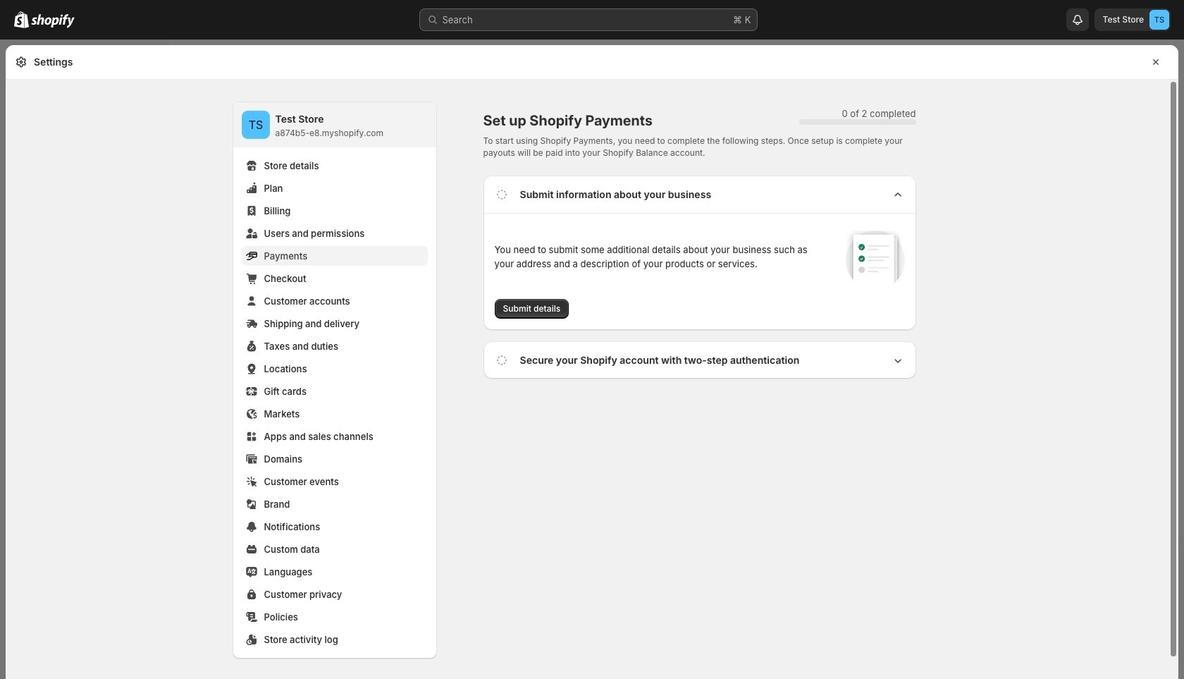 Task type: vqa. For each thing, say whether or not it's contained in the screenshot.
Settings "DIALOG"
yes



Task type: describe. For each thing, give the bounding box(es) containing it.
test store image inside shop settings menu element
[[242, 111, 270, 139]]

shopify image
[[14, 11, 29, 28]]

shopify image
[[31, 14, 75, 28]]



Task type: locate. For each thing, give the bounding box(es) containing it.
test store image
[[1150, 10, 1170, 30], [242, 111, 270, 139]]

1 vertical spatial test store image
[[242, 111, 270, 139]]

1 horizontal spatial test store image
[[1150, 10, 1170, 30]]

0 vertical spatial test store image
[[1150, 10, 1170, 30]]

settings dialog
[[6, 45, 1179, 679]]

shop settings menu element
[[233, 102, 436, 658]]

0 horizontal spatial test store image
[[242, 111, 270, 139]]



